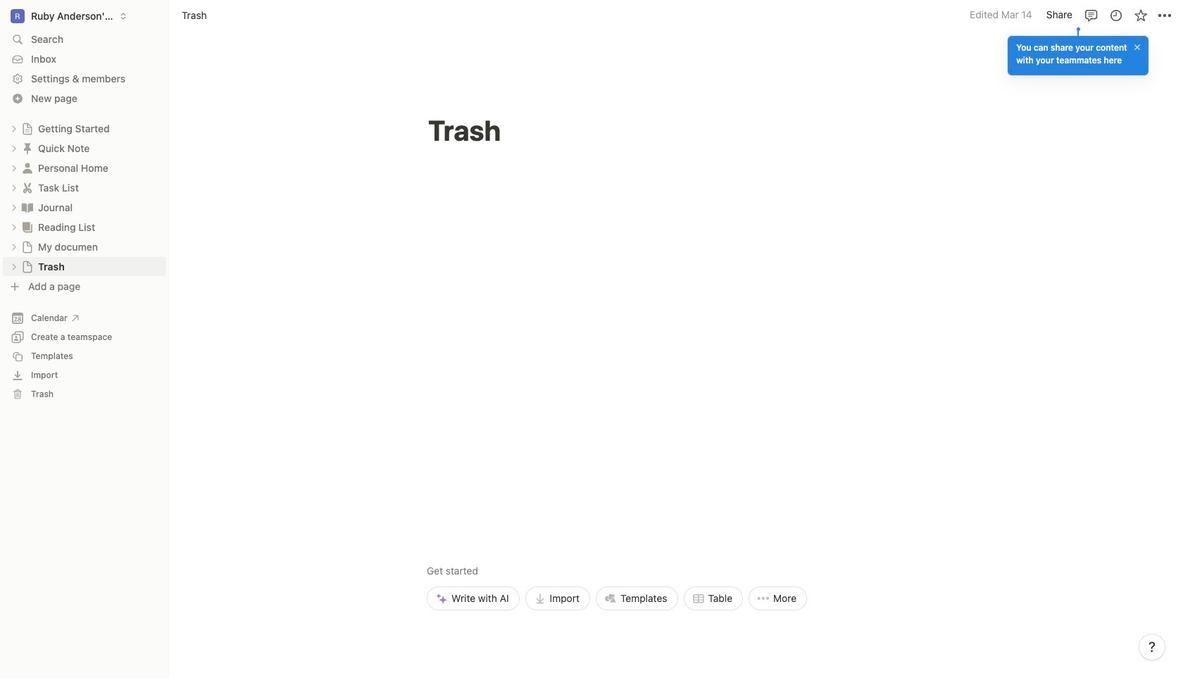Task type: describe. For each thing, give the bounding box(es) containing it.
1 open image from the top
[[10, 124, 18, 133]]

change page icon image for second open icon from the bottom of the page
[[20, 220, 35, 234]]

change page icon image for 2nd open image from the top of the page
[[20, 181, 35, 195]]

change page icon image for first open image from the top
[[20, 141, 35, 155]]

2 open image from the top
[[10, 164, 18, 172]]

1 open image from the top
[[10, 144, 18, 152]]

change page icon image for 1st open image from the bottom of the page
[[21, 260, 34, 273]]

change page icon image for second open image from the bottom of the page
[[20, 200, 35, 214]]

3 open image from the top
[[10, 223, 18, 231]]

4 open image from the top
[[10, 243, 18, 251]]



Task type: locate. For each thing, give the bounding box(es) containing it.
3 open image from the top
[[10, 203, 18, 212]]

favorite image
[[1134, 8, 1148, 22]]

change page icon image
[[21, 122, 34, 135], [20, 141, 35, 155], [20, 161, 35, 175], [20, 181, 35, 195], [20, 200, 35, 214], [20, 220, 35, 234], [21, 241, 34, 253], [21, 260, 34, 273]]

2 open image from the top
[[10, 183, 18, 192]]

change page icon image for first open icon from the top
[[21, 122, 34, 135]]

open image
[[10, 144, 18, 152], [10, 183, 18, 192], [10, 203, 18, 212], [10, 262, 18, 271]]

updates image
[[1109, 8, 1123, 22]]

change page icon image for 2nd open icon
[[20, 161, 35, 175]]

open image
[[10, 124, 18, 133], [10, 164, 18, 172], [10, 223, 18, 231], [10, 243, 18, 251]]

4 open image from the top
[[10, 262, 18, 271]]

comments image
[[1084, 8, 1098, 22]]

change page icon image for 1st open icon from the bottom of the page
[[21, 241, 34, 253]]

menu
[[427, 466, 807, 611]]



Task type: vqa. For each thing, say whether or not it's contained in the screenshot.
Close sidebar icon
no



